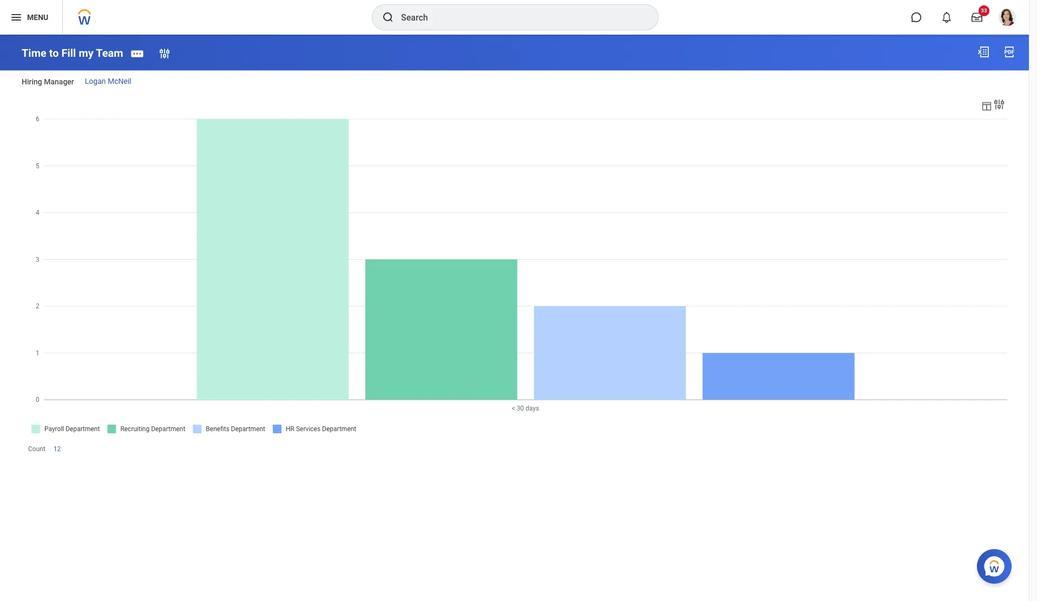 Task type: describe. For each thing, give the bounding box(es) containing it.
33
[[981, 8, 987, 14]]

12
[[53, 445, 61, 453]]

team
[[96, 46, 123, 59]]

Search Workday  search field
[[401, 5, 636, 29]]

count
[[28, 445, 45, 453]]

export to excel image
[[977, 45, 990, 58]]

menu button
[[0, 0, 62, 35]]

12 button
[[53, 445, 62, 453]]

profile logan mcneil image
[[999, 9, 1016, 28]]

logan mcneil
[[85, 77, 131, 85]]

configure and view chart data image
[[981, 100, 993, 112]]

hiring manager
[[22, 78, 74, 86]]

manager
[[44, 78, 74, 86]]

my
[[79, 46, 93, 59]]

change selection image
[[158, 47, 171, 60]]



Task type: vqa. For each thing, say whether or not it's contained in the screenshot.
Hiring Manager
yes



Task type: locate. For each thing, give the bounding box(es) containing it.
logan mcneil link
[[85, 77, 131, 85]]

inbox large image
[[972, 12, 982, 23]]

search image
[[382, 11, 395, 24]]

time
[[22, 46, 46, 59]]

to
[[49, 46, 59, 59]]

fill
[[61, 46, 76, 59]]

logan
[[85, 77, 106, 85]]

menu
[[27, 13, 48, 21]]

mcneil
[[108, 77, 131, 85]]

configure and view chart data image
[[993, 98, 1006, 111]]

view printable version (pdf) image
[[1003, 45, 1016, 58]]

time to fill my team main content
[[0, 35, 1029, 476]]

time to fill my team link
[[22, 46, 123, 59]]

33 button
[[965, 5, 989, 29]]

hiring
[[22, 78, 42, 86]]

notifications large image
[[941, 12, 952, 23]]

time to fill my team
[[22, 46, 123, 59]]

justify image
[[10, 11, 23, 24]]



